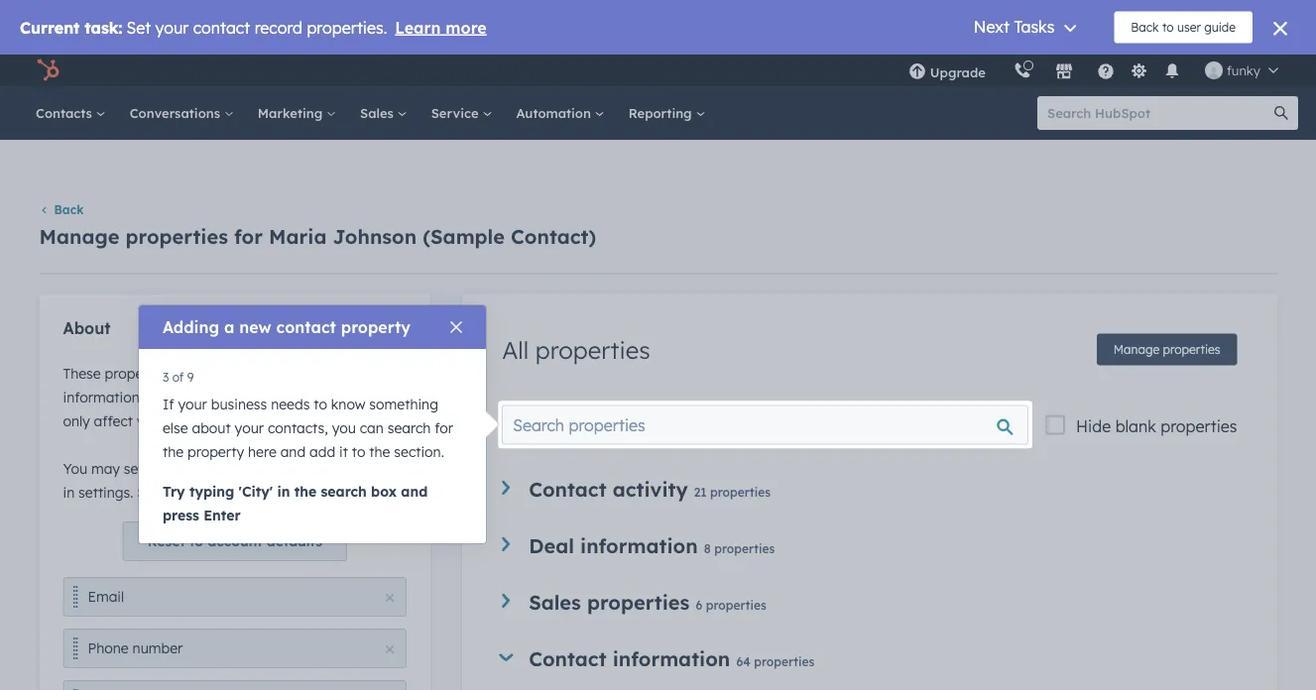 Task type: describe. For each thing, give the bounding box(es) containing it.
properties inside these properties will appear when you view information about a contact. these changes will only affect you.
[[105, 364, 172, 382]]

it
[[339, 443, 348, 461]]

email
[[88, 588, 124, 606]]

close image
[[450, 321, 462, 333]]

press
[[163, 507, 199, 524]]

contact
[[276, 317, 336, 337]]

try typing 'city' in the search box and press enter
[[163, 483, 428, 524]]

to inside button
[[189, 533, 203, 550]]

properties up adding
[[126, 224, 228, 249]]

adding
[[163, 317, 219, 337]]

caret image
[[499, 654, 514, 662]]

1 horizontal spatial these
[[256, 388, 294, 406]]

settings link
[[1127, 60, 1152, 81]]

close image for email
[[386, 594, 394, 602]]

manage for manage properties
[[1114, 342, 1160, 357]]

contact
[[529, 646, 607, 671]]

default inside "set default properties" link
[[164, 484, 213, 501]]

you inside these properties will appear when you view information about a contact. these changes will only affect you.
[[290, 364, 314, 382]]

help button
[[1089, 55, 1123, 86]]

needs
[[271, 396, 310, 413]]

in inside you may set the default properties all users will see in settings.
[[63, 484, 75, 501]]

if
[[163, 396, 174, 413]]

these properties will appear when you view information about a contact. these changes will only affect you.
[[63, 364, 377, 429]]

calling icon image
[[1014, 62, 1032, 80]]

back link
[[39, 202, 84, 217]]

properties up 'hide blank properties'
[[1163, 342, 1221, 357]]

1 vertical spatial will
[[356, 388, 377, 406]]

funky
[[1227, 62, 1261, 78]]

menu containing funky
[[895, 55, 1293, 86]]

about for your
[[192, 420, 231, 437]]

if your business needs to know something else about your contacts, you can search for the property here and add it to the section.
[[163, 396, 453, 461]]

account
[[208, 533, 263, 550]]

johnson
[[333, 224, 417, 249]]

(sample
[[423, 224, 505, 249]]

all
[[502, 335, 529, 364]]

view
[[318, 364, 347, 382]]

enter
[[204, 507, 241, 524]]

1 horizontal spatial information
[[613, 646, 730, 671]]

reset to account defaults button
[[123, 522, 347, 561]]

the down can
[[369, 443, 390, 461]]

set default properties link
[[137, 482, 310, 506]]

back
[[54, 202, 84, 217]]

about for properties
[[144, 388, 182, 406]]

notifications button
[[1156, 55, 1189, 86]]

all properties
[[502, 335, 651, 364]]

typing
[[189, 483, 234, 501]]

the inside the try typing 'city' in the search box and press enter
[[294, 483, 317, 501]]

manage properties
[[1114, 342, 1221, 357]]

defaults
[[267, 533, 322, 550]]

settings image
[[1130, 63, 1148, 81]]

you
[[63, 460, 87, 477]]

you inside if your business needs to know something else about your contacts, you can search for the property here and add it to the section.
[[332, 420, 356, 437]]

may
[[91, 460, 120, 477]]

of
[[172, 370, 184, 384]]

hide
[[1077, 416, 1111, 436]]

try
[[163, 483, 185, 501]]

appear
[[200, 364, 248, 382]]

marketplaces button
[[1044, 55, 1085, 86]]

properties right blank
[[1161, 416, 1238, 436]]

reset
[[148, 533, 185, 550]]

when
[[251, 364, 286, 382]]

Search properties search field
[[502, 405, 1029, 445]]

hubspot link
[[24, 59, 74, 82]]

search image
[[1275, 106, 1289, 120]]

contacts,
[[268, 420, 328, 437]]

adding a new contact property
[[163, 317, 411, 337]]

number
[[133, 640, 183, 657]]

know
[[331, 396, 366, 413]]

1 vertical spatial your
[[235, 420, 264, 437]]

3
[[163, 370, 169, 384]]

you.
[[137, 412, 164, 429]]

set default properties
[[137, 484, 289, 501]]

9
[[187, 370, 194, 384]]

properties inside you may set the default properties all users will see in settings.
[[222, 460, 289, 477]]

0 vertical spatial to
[[314, 396, 327, 413]]

the down else
[[163, 443, 184, 461]]

0 vertical spatial your
[[178, 396, 207, 413]]

and inside if your business needs to know something else about your contacts, you can search for the property here and add it to the section.
[[280, 443, 306, 461]]

0 vertical spatial these
[[63, 364, 101, 382]]

a inside these properties will appear when you view information about a contact. these changes will only affect you.
[[186, 388, 195, 406]]

link opens in a new window image
[[293, 487, 307, 501]]



Task type: vqa. For each thing, say whether or not it's contained in the screenshot.
new
yes



Task type: locate. For each thing, give the bounding box(es) containing it.
0 horizontal spatial a
[[186, 388, 195, 406]]

for left maria
[[234, 224, 263, 249]]

2 vertical spatial will
[[350, 460, 371, 477]]

1 horizontal spatial you
[[332, 420, 356, 437]]

search inside if your business needs to know something else about your contacts, you can search for the property here and add it to the section.
[[388, 420, 431, 437]]

affect
[[94, 412, 133, 429]]

blank
[[1116, 416, 1157, 436]]

0 vertical spatial information
[[63, 388, 140, 406]]

here
[[248, 443, 277, 461]]

see
[[375, 460, 397, 477]]

0 horizontal spatial manage
[[39, 224, 119, 249]]

manage properties link
[[1097, 334, 1238, 365]]

funky town image
[[1205, 62, 1223, 79]]

1 vertical spatial you
[[332, 420, 356, 437]]

0 vertical spatial property
[[341, 317, 411, 337]]

to down press
[[189, 533, 203, 550]]

phone
[[88, 640, 129, 657]]

2 in from the left
[[63, 484, 75, 501]]

properties up 'enter'
[[217, 484, 289, 501]]

maria
[[269, 224, 327, 249]]

about
[[63, 318, 111, 338]]

1 horizontal spatial to
[[314, 396, 327, 413]]

in down you
[[63, 484, 75, 501]]

you left view
[[290, 364, 314, 382]]

'city'
[[239, 483, 273, 501]]

section.
[[394, 443, 444, 461]]

calling icon button
[[1006, 57, 1040, 84]]

0 horizontal spatial and
[[280, 443, 306, 461]]

0 vertical spatial close image
[[386, 594, 394, 602]]

the inside you may set the default properties all users will see in settings.
[[147, 460, 168, 477]]

property inside if your business needs to know something else about your contacts, you can search for the property here and add it to the section.
[[188, 443, 244, 461]]

these down when
[[256, 388, 294, 406]]

about down 3
[[144, 388, 182, 406]]

3 of 9
[[163, 370, 194, 384]]

manage for manage properties for maria johnson (sample contact)
[[39, 224, 119, 249]]

0 vertical spatial manage
[[39, 224, 119, 249]]

you
[[290, 364, 314, 382], [332, 420, 356, 437]]

about inside these properties will appear when you view information about a contact. these changes will only affect you.
[[144, 388, 182, 406]]

information up affect
[[63, 388, 140, 406]]

1 horizontal spatial in
[[277, 483, 290, 501]]

to left know
[[314, 396, 327, 413]]

help image
[[1097, 63, 1115, 81]]

menu
[[895, 55, 1293, 86]]

notifications image
[[1164, 63, 1182, 81]]

1 close image from the top
[[386, 594, 394, 602]]

phone number
[[88, 640, 183, 657]]

manage
[[39, 224, 119, 249], [1114, 342, 1160, 357]]

1 vertical spatial to
[[352, 443, 365, 461]]

1 horizontal spatial about
[[192, 420, 231, 437]]

Search HubSpot search field
[[1038, 96, 1281, 130]]

search down users
[[321, 483, 367, 501]]

the down all
[[294, 483, 317, 501]]

properties inside contact information 64 properties
[[754, 654, 815, 669]]

properties left of
[[105, 364, 172, 382]]

in left link opens in a new window image
[[277, 483, 290, 501]]

settings.
[[78, 484, 133, 501]]

manage properties for maria johnson (sample contact)
[[39, 224, 596, 249]]

your right if
[[178, 396, 207, 413]]

properties
[[126, 224, 228, 249], [536, 335, 651, 364], [1163, 342, 1221, 357], [105, 364, 172, 382], [1161, 416, 1238, 436], [222, 460, 289, 477], [217, 484, 289, 501], [754, 654, 815, 669]]

these
[[63, 364, 101, 382], [256, 388, 294, 406]]

contact.
[[199, 388, 252, 406]]

0 horizontal spatial in
[[63, 484, 75, 501]]

1 vertical spatial manage
[[1114, 342, 1160, 357]]

hubspot image
[[36, 59, 60, 82]]

set
[[137, 484, 160, 501]]

1 vertical spatial information
[[613, 646, 730, 671]]

only
[[63, 412, 90, 429]]

and right the box
[[401, 483, 428, 501]]

properties up 'city'
[[222, 460, 289, 477]]

you may set the default properties all users will see in settings.
[[63, 460, 397, 501]]

upgrade image
[[909, 63, 926, 81]]

will
[[176, 364, 196, 382], [356, 388, 377, 406], [350, 460, 371, 477]]

properties right all
[[536, 335, 651, 364]]

all
[[293, 460, 308, 477]]

your
[[178, 396, 207, 413], [235, 420, 264, 437]]

to
[[314, 396, 327, 413], [352, 443, 365, 461], [189, 533, 203, 550]]

to right the it
[[352, 443, 365, 461]]

will right the it
[[350, 460, 371, 477]]

a down 9
[[186, 388, 195, 406]]

close image for phone number
[[386, 646, 394, 654]]

1 vertical spatial close image
[[386, 646, 394, 654]]

marketplaces image
[[1056, 63, 1073, 81]]

default
[[172, 460, 218, 477], [164, 484, 213, 501]]

0 horizontal spatial your
[[178, 396, 207, 413]]

1 in from the left
[[277, 483, 290, 501]]

business
[[211, 396, 267, 413]]

upgrade
[[930, 64, 986, 80]]

and
[[280, 443, 306, 461], [401, 483, 428, 501]]

1 vertical spatial search
[[321, 483, 367, 501]]

1 vertical spatial for
[[435, 420, 453, 437]]

for up 'section.'
[[435, 420, 453, 437]]

2 vertical spatial to
[[189, 533, 203, 550]]

0 horizontal spatial property
[[188, 443, 244, 461]]

link opens in a new window image
[[293, 482, 307, 506]]

in inside the try typing 'city' in the search box and press enter
[[277, 483, 290, 501]]

0 vertical spatial about
[[144, 388, 182, 406]]

0 horizontal spatial these
[[63, 364, 101, 382]]

default up 'typing'
[[172, 460, 218, 477]]

will inside you may set the default properties all users will see in settings.
[[350, 460, 371, 477]]

properties right 64
[[754, 654, 815, 669]]

property up 'typing'
[[188, 443, 244, 461]]

your down 'business' at the bottom left of the page
[[235, 420, 264, 437]]

0 vertical spatial will
[[176, 364, 196, 382]]

1 vertical spatial these
[[256, 388, 294, 406]]

information
[[63, 388, 140, 406], [613, 646, 730, 671]]

the right set
[[147, 460, 168, 477]]

manage up blank
[[1114, 342, 1160, 357]]

close image
[[386, 594, 394, 602], [386, 646, 394, 654]]

new
[[239, 317, 271, 337]]

for
[[234, 224, 263, 249], [435, 420, 453, 437]]

users
[[312, 460, 346, 477]]

1 horizontal spatial for
[[435, 420, 453, 437]]

information inside these properties will appear when you view information about a contact. these changes will only affect you.
[[63, 388, 140, 406]]

0 horizontal spatial about
[[144, 388, 182, 406]]

search
[[388, 420, 431, 437], [321, 483, 367, 501]]

0 horizontal spatial information
[[63, 388, 140, 406]]

0 horizontal spatial for
[[234, 224, 263, 249]]

2 horizontal spatial to
[[352, 443, 365, 461]]

contact information 64 properties
[[529, 646, 815, 671]]

funky button
[[1193, 55, 1291, 86]]

search inside the try typing 'city' in the search box and press enter
[[321, 483, 367, 501]]

0 vertical spatial for
[[234, 224, 263, 249]]

default up press
[[164, 484, 213, 501]]

property up view
[[341, 317, 411, 337]]

1 vertical spatial and
[[401, 483, 428, 501]]

1 horizontal spatial search
[[388, 420, 431, 437]]

add
[[310, 443, 335, 461]]

for inside if your business needs to know something else about your contacts, you can search for the property here and add it to the section.
[[435, 420, 453, 437]]

1 horizontal spatial and
[[401, 483, 428, 501]]

a left new
[[224, 317, 234, 337]]

changes
[[297, 388, 353, 406]]

hide blank properties
[[1077, 416, 1238, 436]]

1 horizontal spatial your
[[235, 420, 264, 437]]

0 vertical spatial you
[[290, 364, 314, 382]]

about inside if your business needs to know something else about your contacts, you can search for the property here and add it to the section.
[[192, 420, 231, 437]]

will right 3
[[176, 364, 196, 382]]

these down about at the left top
[[63, 364, 101, 382]]

64
[[737, 654, 751, 669]]

something
[[369, 396, 438, 413]]

0 horizontal spatial you
[[290, 364, 314, 382]]

information left 64
[[613, 646, 730, 671]]

1 vertical spatial about
[[192, 420, 231, 437]]

reset to account defaults
[[148, 533, 322, 550]]

0 horizontal spatial to
[[189, 533, 203, 550]]

default inside you may set the default properties all users will see in settings.
[[172, 460, 218, 477]]

contact)
[[511, 224, 596, 249]]

manage down back
[[39, 224, 119, 249]]

0 vertical spatial a
[[224, 317, 234, 337]]

a
[[224, 317, 234, 337], [186, 388, 195, 406]]

about down 'contact.'
[[192, 420, 231, 437]]

box
[[371, 483, 397, 501]]

search down something
[[388, 420, 431, 437]]

and inside the try typing 'city' in the search box and press enter
[[401, 483, 428, 501]]

set
[[124, 460, 143, 477]]

in
[[277, 483, 290, 501], [63, 484, 75, 501]]

you up the it
[[332, 420, 356, 437]]

0 vertical spatial default
[[172, 460, 218, 477]]

menu item
[[1000, 55, 1004, 86]]

1 horizontal spatial manage
[[1114, 342, 1160, 357]]

1 vertical spatial a
[[186, 388, 195, 406]]

will up can
[[356, 388, 377, 406]]

1 horizontal spatial property
[[341, 317, 411, 337]]

0 vertical spatial search
[[388, 420, 431, 437]]

1 vertical spatial default
[[164, 484, 213, 501]]

0 vertical spatial and
[[280, 443, 306, 461]]

can
[[360, 420, 384, 437]]

2 close image from the top
[[386, 646, 394, 654]]

1 vertical spatial property
[[188, 443, 244, 461]]

0 horizontal spatial search
[[321, 483, 367, 501]]

1 horizontal spatial a
[[224, 317, 234, 337]]

and down contacts,
[[280, 443, 306, 461]]

the
[[163, 443, 184, 461], [369, 443, 390, 461], [147, 460, 168, 477], [294, 483, 317, 501]]

else
[[163, 420, 188, 437]]

search button
[[1265, 96, 1299, 130]]



